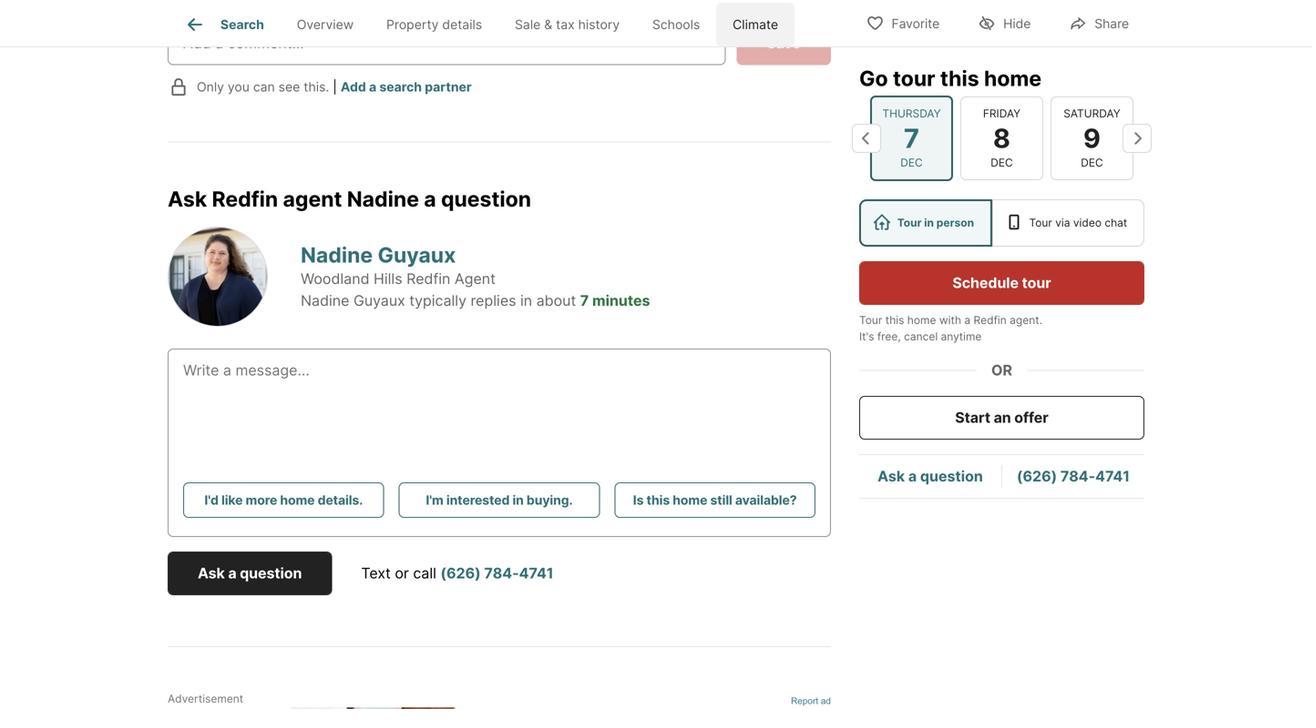 Task type: locate. For each thing, give the bounding box(es) containing it.
only
[[197, 79, 224, 95]]

question
[[441, 186, 531, 212], [920, 468, 983, 486], [240, 565, 302, 583]]

1 horizontal spatial (626) 784-4741 link
[[1017, 468, 1130, 486]]

nadine up nadine guyaux link
[[347, 186, 419, 212]]

guyaux down hills
[[354, 292, 405, 310]]

agent
[[455, 270, 496, 288]]

tour up agent.
[[1022, 274, 1051, 292]]

0 vertical spatial 7
[[904, 122, 919, 154]]

1 horizontal spatial 7
[[904, 122, 919, 154]]

Write a message... text field
[[183, 360, 815, 426]]

dec down 9
[[1081, 156, 1103, 169]]

in inside nadine guyaux woodland hills redfin agent nadine guyaux typically replies in about 7 minutes
[[520, 292, 532, 310]]

replies
[[471, 292, 516, 310]]

save
[[767, 34, 801, 52]]

this up thursday
[[940, 66, 979, 91]]

9
[[1083, 122, 1101, 154]]

1 horizontal spatial (626)
[[1017, 468, 1057, 486]]

start
[[955, 409, 990, 427]]

next image
[[1123, 124, 1152, 153]]

1 vertical spatial (626) 784-4741 link
[[440, 565, 554, 583]]

add
[[341, 79, 366, 95]]

tour for tour via video chat
[[1029, 216, 1052, 230]]

guyaux up hills
[[378, 242, 456, 268]]

(626) down offer at the right of page
[[1017, 468, 1057, 486]]

in left the 'person'
[[924, 216, 934, 230]]

0 horizontal spatial (626)
[[440, 565, 481, 583]]

2 horizontal spatial redfin
[[974, 314, 1007, 327]]

is
[[633, 493, 644, 509]]

available?
[[735, 493, 797, 509]]

7
[[904, 122, 919, 154], [580, 292, 589, 310]]

3 dec from the left
[[1081, 156, 1103, 169]]

you
[[228, 79, 250, 95]]

tour left via
[[1029, 216, 1052, 230]]

sale
[[515, 17, 541, 32]]

about
[[536, 292, 576, 310]]

this inside tour this home with a redfin agent. it's free, cancel anytime
[[885, 314, 904, 327]]

2 vertical spatial question
[[240, 565, 302, 583]]

0 horizontal spatial this
[[647, 493, 670, 509]]

2 horizontal spatial this
[[940, 66, 979, 91]]

2 horizontal spatial dec
[[1081, 156, 1103, 169]]

question up nadine guyaux woodland hills redfin agent nadine guyaux typically replies in about 7 minutes
[[441, 186, 531, 212]]

question down more
[[240, 565, 302, 583]]

overview
[[297, 17, 354, 32]]

typically
[[409, 292, 467, 310]]

tab list
[[168, 0, 809, 46]]

this.
[[304, 79, 329, 95]]

redfin left agent on the top left
[[212, 186, 278, 212]]

see
[[279, 79, 300, 95]]

in inside option
[[924, 216, 934, 230]]

2 horizontal spatial tour
[[1029, 216, 1052, 230]]

start an offer button
[[859, 396, 1144, 440]]

redfin up anytime
[[974, 314, 1007, 327]]

1 horizontal spatial redfin
[[406, 270, 450, 288]]

a
[[369, 79, 376, 95], [424, 186, 436, 212], [964, 314, 971, 327], [908, 468, 917, 486], [228, 565, 236, 583]]

1 horizontal spatial 784-
[[1061, 468, 1095, 486]]

schedule tour button
[[859, 262, 1144, 305]]

share button
[[1054, 4, 1144, 41]]

tour this home with a redfin agent. it's free, cancel anytime
[[859, 314, 1042, 344]]

0 vertical spatial 4741
[[1095, 468, 1130, 486]]

tour up "it's"
[[859, 314, 882, 327]]

in left "buying."
[[513, 493, 524, 509]]

0 horizontal spatial tour
[[859, 314, 882, 327]]

0 horizontal spatial ask a question
[[198, 565, 302, 583]]

1 vertical spatial 7
[[580, 292, 589, 310]]

2 vertical spatial in
[[513, 493, 524, 509]]

1 horizontal spatial tour
[[1022, 274, 1051, 292]]

ask a question button
[[168, 552, 332, 596]]

dec down thursday
[[900, 156, 923, 169]]

1 vertical spatial ask a question
[[198, 565, 302, 583]]

1 vertical spatial 784-
[[484, 565, 519, 583]]

friday
[[983, 107, 1021, 120]]

1 vertical spatial in
[[520, 292, 532, 310]]

redfin up the typically
[[406, 270, 450, 288]]

tour
[[893, 66, 935, 91], [1022, 274, 1051, 292]]

1 vertical spatial (626)
[[440, 565, 481, 583]]

ad
[[821, 697, 831, 707]]

tour left the 'person'
[[897, 216, 922, 230]]

1 vertical spatial tour
[[1022, 274, 1051, 292]]

0 horizontal spatial 7
[[580, 292, 589, 310]]

nadine up woodland
[[301, 242, 373, 268]]

schedule
[[952, 274, 1019, 292]]

history
[[578, 17, 620, 32]]

saturday
[[1064, 107, 1120, 120]]

property
[[386, 17, 439, 32]]

0 horizontal spatial dec
[[900, 156, 923, 169]]

(626) right call
[[440, 565, 481, 583]]

ask a question down "start"
[[878, 468, 983, 486]]

tour up thursday
[[893, 66, 935, 91]]

schools tab
[[636, 3, 716, 46]]

i'd
[[204, 493, 219, 509]]

1 horizontal spatial dec
[[991, 156, 1013, 169]]

schools
[[652, 17, 700, 32]]

call
[[413, 565, 436, 583]]

tab list containing search
[[168, 0, 809, 46]]

i'd like more home details. button
[[183, 483, 384, 519]]

home inside tour this home with a redfin agent. it's free, cancel anytime
[[907, 314, 936, 327]]

in
[[924, 216, 934, 230], [520, 292, 532, 310], [513, 493, 524, 509]]

1 vertical spatial redfin
[[406, 270, 450, 288]]

dec down '8'
[[991, 156, 1013, 169]]

0 horizontal spatial 4741
[[519, 565, 554, 583]]

0 horizontal spatial (626) 784-4741 link
[[440, 565, 554, 583]]

search
[[220, 17, 264, 32]]

7 right about
[[580, 292, 589, 310]]

text or call (626) 784-4741
[[361, 565, 554, 583]]

(626)
[[1017, 468, 1057, 486], [440, 565, 481, 583]]

1 horizontal spatial ask a question
[[878, 468, 983, 486]]

nadine down woodland
[[301, 292, 349, 310]]

thursday
[[882, 107, 941, 120]]

a inside ask a question button
[[228, 565, 236, 583]]

can
[[253, 79, 275, 95]]

ask a question down more
[[198, 565, 302, 583]]

property details tab
[[370, 3, 498, 46]]

guyaux
[[378, 242, 456, 268], [354, 292, 405, 310]]

2 vertical spatial ask
[[198, 565, 225, 583]]

784-
[[1061, 468, 1095, 486], [484, 565, 519, 583]]

dec
[[900, 156, 923, 169], [991, 156, 1013, 169], [1081, 156, 1103, 169]]

2 dec from the left
[[991, 156, 1013, 169]]

this inside button
[[647, 493, 670, 509]]

None button
[[870, 95, 953, 181], [960, 96, 1043, 180], [1051, 96, 1133, 180], [870, 95, 953, 181], [960, 96, 1043, 180], [1051, 96, 1133, 180]]

this up free,
[[885, 314, 904, 327]]

(626) 784-4741 link right call
[[440, 565, 554, 583]]

1 dec from the left
[[900, 156, 923, 169]]

0 vertical spatial tour
[[893, 66, 935, 91]]

0 horizontal spatial question
[[240, 565, 302, 583]]

dec inside friday 8 dec
[[991, 156, 1013, 169]]

favorite button
[[851, 4, 955, 41]]

(626) 784-4741 link
[[1017, 468, 1130, 486], [440, 565, 554, 583]]

chat
[[1105, 216, 1127, 230]]

2 vertical spatial redfin
[[974, 314, 1007, 327]]

1 vertical spatial question
[[920, 468, 983, 486]]

ask redfin agent nadine a question
[[168, 186, 531, 212]]

0 vertical spatial (626)
[[1017, 468, 1057, 486]]

friday 8 dec
[[983, 107, 1021, 169]]

tour for schedule
[[1022, 274, 1051, 292]]

0 vertical spatial redfin
[[212, 186, 278, 212]]

0 vertical spatial in
[[924, 216, 934, 230]]

0 horizontal spatial 784-
[[484, 565, 519, 583]]

only you can see this.
[[197, 79, 329, 95]]

(626) 784-4741 link down offer at the right of page
[[1017, 468, 1130, 486]]

climate tab
[[716, 3, 795, 46]]

dec inside the saturday 9 dec
[[1081, 156, 1103, 169]]

1 vertical spatial this
[[885, 314, 904, 327]]

7 down thursday
[[904, 122, 919, 154]]

dec inside thursday 7 dec
[[900, 156, 923, 169]]

0 vertical spatial nadine
[[347, 186, 419, 212]]

ask
[[168, 186, 207, 212], [878, 468, 905, 486], [198, 565, 225, 583]]

list box
[[859, 200, 1144, 247]]

like
[[221, 493, 243, 509]]

1 vertical spatial 4741
[[519, 565, 554, 583]]

in left about
[[520, 292, 532, 310]]

this for available?
[[647, 493, 670, 509]]

0 vertical spatial guyaux
[[378, 242, 456, 268]]

4741
[[1095, 468, 1130, 486], [519, 565, 554, 583]]

redfin inside tour this home with a redfin agent. it's free, cancel anytime
[[974, 314, 1007, 327]]

0 horizontal spatial tour
[[893, 66, 935, 91]]

tour inside button
[[1022, 274, 1051, 292]]

2 vertical spatial this
[[647, 493, 670, 509]]

schedule tour
[[952, 274, 1051, 292]]

2 vertical spatial nadine
[[301, 292, 349, 310]]

0 vertical spatial question
[[441, 186, 531, 212]]

1 horizontal spatial question
[[441, 186, 531, 212]]

1 horizontal spatial 4741
[[1095, 468, 1130, 486]]

redfin
[[212, 186, 278, 212], [406, 270, 450, 288], [974, 314, 1007, 327]]

question down "start"
[[920, 468, 983, 486]]

or
[[395, 565, 409, 583]]

search link
[[184, 14, 264, 36]]

this right is
[[647, 493, 670, 509]]

1 horizontal spatial tour
[[897, 216, 922, 230]]

home up cancel
[[907, 314, 936, 327]]

1 horizontal spatial this
[[885, 314, 904, 327]]



Task type: vqa. For each thing, say whether or not it's contained in the screenshot.
FLOOR at the left
no



Task type: describe. For each thing, give the bounding box(es) containing it.
1 vertical spatial guyaux
[[354, 292, 405, 310]]

i'm interested in buying.
[[426, 493, 573, 509]]

tour for go
[[893, 66, 935, 91]]

details
[[442, 17, 482, 32]]

woodland hills redfin agentnadine guyaux image
[[168, 227, 268, 327]]

nadine guyaux woodland hills redfin agent nadine guyaux typically replies in about 7 minutes
[[301, 242, 650, 310]]

report ad
[[791, 697, 831, 707]]

i'd like more home details.
[[204, 493, 363, 509]]

this for a
[[885, 314, 904, 327]]

list box containing tour in person
[[859, 200, 1144, 247]]

more
[[246, 493, 277, 509]]

| add a search partner
[[333, 79, 472, 95]]

hide button
[[962, 4, 1046, 41]]

7 inside thursday 7 dec
[[904, 122, 919, 154]]

&
[[544, 17, 552, 32]]

0 vertical spatial ask
[[168, 186, 207, 212]]

advertisement
[[168, 693, 243, 706]]

previous image
[[852, 124, 881, 153]]

partner
[[425, 79, 472, 95]]

with
[[939, 314, 961, 327]]

home right more
[[280, 493, 315, 509]]

details.
[[318, 493, 363, 509]]

home up friday
[[984, 66, 1042, 91]]

favorite
[[892, 16, 940, 31]]

agent.
[[1010, 314, 1042, 327]]

sale & tax history tab
[[498, 3, 636, 46]]

7 inside nadine guyaux woodland hills redfin agent nadine guyaux typically replies in about 7 minutes
[[580, 292, 589, 310]]

interested
[[446, 493, 510, 509]]

report
[[791, 697, 818, 707]]

nadine guyaux link
[[301, 242, 456, 268]]

via
[[1055, 216, 1070, 230]]

climate
[[733, 17, 778, 32]]

property details
[[386, 17, 482, 32]]

an
[[994, 409, 1011, 427]]

Add a comment... text field
[[183, 32, 710, 54]]

tour via video chat
[[1029, 216, 1127, 230]]

ask a question link
[[878, 468, 983, 486]]

ask inside button
[[198, 565, 225, 583]]

save button
[[737, 21, 831, 65]]

question inside button
[[240, 565, 302, 583]]

a inside tour this home with a redfin agent. it's free, cancel anytime
[[964, 314, 971, 327]]

thursday 7 dec
[[882, 107, 941, 169]]

hide
[[1003, 16, 1031, 31]]

redfin inside nadine guyaux woodland hills redfin agent nadine guyaux typically replies in about 7 minutes
[[406, 270, 450, 288]]

it's
[[859, 330, 874, 344]]

saturday 9 dec
[[1064, 107, 1120, 169]]

go tour this home
[[859, 66, 1042, 91]]

hills
[[374, 270, 402, 288]]

text
[[361, 565, 391, 583]]

person
[[937, 216, 974, 230]]

ask a question inside button
[[198, 565, 302, 583]]

0 vertical spatial (626) 784-4741 link
[[1017, 468, 1130, 486]]

agent
[[283, 186, 342, 212]]

start an offer
[[955, 409, 1048, 427]]

(626) 784-4741
[[1017, 468, 1130, 486]]

dec for 9
[[1081, 156, 1103, 169]]

tour in person
[[897, 216, 974, 230]]

overview tab
[[280, 3, 370, 46]]

tour inside tour this home with a redfin agent. it's free, cancel anytime
[[859, 314, 882, 327]]

offer
[[1014, 409, 1048, 427]]

share
[[1095, 16, 1129, 31]]

2 horizontal spatial question
[[920, 468, 983, 486]]

dec for 7
[[900, 156, 923, 169]]

still
[[710, 493, 732, 509]]

|
[[333, 79, 337, 95]]

add a search partner button
[[341, 79, 472, 95]]

0 vertical spatial this
[[940, 66, 979, 91]]

i'm
[[426, 493, 443, 509]]

0 vertical spatial ask a question
[[878, 468, 983, 486]]

0 horizontal spatial redfin
[[212, 186, 278, 212]]

0 vertical spatial 784-
[[1061, 468, 1095, 486]]

free,
[[877, 330, 901, 344]]

is this home still available? button
[[614, 483, 815, 519]]

cancel
[[904, 330, 938, 344]]

tour in person option
[[859, 200, 992, 247]]

minutes
[[592, 292, 650, 310]]

anytime
[[941, 330, 982, 344]]

1 vertical spatial ask
[[878, 468, 905, 486]]

sale & tax history
[[515, 17, 620, 32]]

tour for tour in person
[[897, 216, 922, 230]]

home left still
[[673, 493, 707, 509]]

i'm interested in buying. button
[[399, 483, 600, 519]]

8
[[993, 122, 1011, 154]]

dec for 8
[[991, 156, 1013, 169]]

tour via video chat option
[[992, 200, 1144, 247]]

in inside button
[[513, 493, 524, 509]]

video
[[1073, 216, 1102, 230]]

1 vertical spatial nadine
[[301, 242, 373, 268]]

go
[[859, 66, 888, 91]]

woodland
[[301, 270, 369, 288]]

or
[[991, 362, 1012, 380]]

tax
[[556, 17, 575, 32]]

report ad button
[[791, 697, 831, 710]]

buying.
[[527, 493, 573, 509]]

search
[[379, 79, 422, 95]]

is this home still available?
[[633, 493, 797, 509]]



